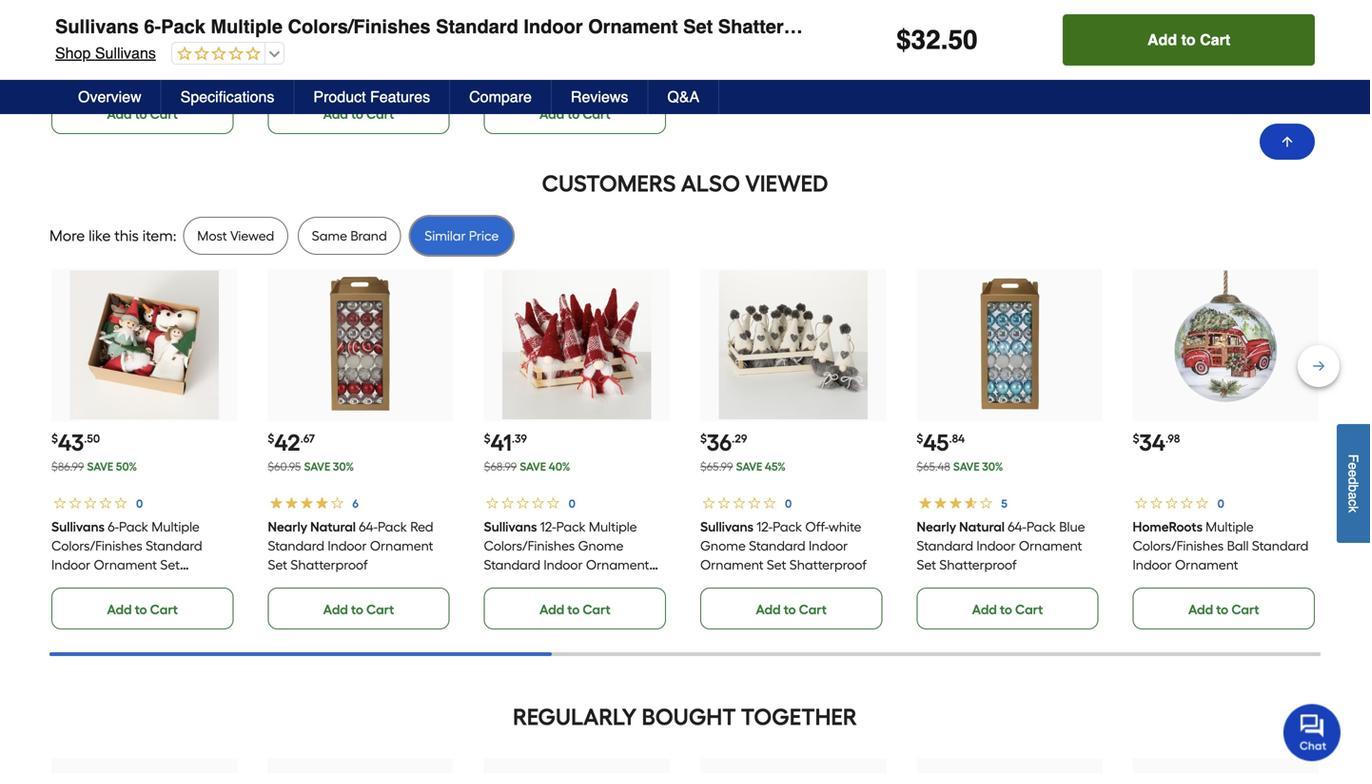 Task type: locate. For each thing, give the bounding box(es) containing it.
mat up features
[[398, 62, 423, 78]]

1 horizontal spatial rubber-cal
[[268, 23, 337, 40]]

rubber-cal up shop
[[51, 23, 121, 40]]

1 horizontal spatial mat
[[398, 62, 423, 78]]

overview
[[78, 88, 142, 106]]

save inside 43 list item
[[87, 460, 113, 474]]

32
[[911, 25, 941, 55]]

0 horizontal spatial 12-
[[540, 519, 557, 535]]

more
[[49, 227, 85, 245]]

winter
[[106, 62, 146, 78], [322, 62, 362, 78]]

pack down 40%
[[557, 519, 586, 535]]

pack inside 12-pack multiple colors/finishes gnome standard indoor ornament set shatterproof
[[557, 519, 586, 535]]

nearly natural inside 45 list item
[[917, 519, 1005, 535]]

to inside 45 list item
[[1000, 602, 1013, 618]]

save inside 36 list item
[[736, 460, 763, 474]]

standard inside 12-pack off-white gnome standard indoor ornament set shatterproof
[[749, 538, 806, 554]]

or up 'specifications'
[[171, 43, 184, 59]]

sullivans for 43
[[51, 519, 105, 535]]

1 horizontal spatial natural
[[959, 519, 1005, 535]]

natural
[[310, 519, 356, 535], [959, 519, 1005, 535]]

nearly natural 64-pack red standard indoor ornament set shatterproof image
[[286, 271, 435, 420]]

multiple inside the 6-pack multiple colors/finishes standard indoor ornament set shatterproof
[[152, 519, 200, 535]]

nearly natural down $60.95 save 30%
[[268, 519, 356, 535]]

christmas
[[484, 62, 546, 78]]

add to cart link
[[51, 93, 234, 134], [268, 93, 450, 134], [484, 93, 666, 134], [51, 588, 234, 630], [268, 588, 450, 630], [484, 588, 666, 630], [701, 588, 883, 630], [917, 588, 1099, 630], [1133, 588, 1315, 630]]

1 horizontal spatial or
[[388, 43, 400, 59]]

more like this item :
[[49, 227, 177, 245]]

0 horizontal spatial natural
[[310, 519, 356, 535]]

e up b
[[1346, 470, 1362, 478]]

pack inside the 64-pack blue standard indoor ornament set shatterproof
[[1027, 519, 1056, 535]]

2 e from the top
[[1346, 470, 1362, 478]]

colors/finishes down $68.99 save 40%
[[484, 538, 575, 554]]

add to cart
[[1148, 31, 1231, 49], [107, 106, 178, 122], [323, 106, 394, 122], [540, 106, 611, 122], [107, 602, 178, 618], [323, 602, 394, 618], [540, 602, 611, 618], [756, 602, 827, 618], [972, 602, 1044, 618], [1189, 602, 1260, 618]]

1 vertical spatial 6-
[[108, 519, 119, 535]]

nearly natural for 45
[[917, 519, 1005, 535]]

nearly natural for 42
[[268, 519, 356, 535]]

30% right "$60.95"
[[333, 460, 354, 474]]

.
[[941, 25, 949, 55]]

0 horizontal spatial 2-
[[124, 23, 135, 40]]

1 cal from the left
[[100, 23, 121, 40]]

compare button
[[450, 80, 552, 114]]

1 horizontal spatial nearly natural
[[917, 519, 1005, 535]]

multiple inside the multiple colors/finishes ball standard indoor ornament
[[1206, 519, 1254, 535]]

sullivans inside 41 list item
[[484, 519, 538, 535]]

2 winter from the left
[[322, 62, 362, 78]]

set inside 12-pack multiple colors/finishes gnome standard indoor ornament set shatterproof
[[484, 576, 504, 592]]

pack inside 12-pack off-white gnome standard indoor ornament set shatterproof
[[773, 519, 802, 535]]

sullivans inside 43 list item
[[51, 519, 105, 535]]

save left 45%
[[736, 460, 763, 474]]

to inside 36 list item
[[784, 602, 796, 618]]

1 horizontal spatial list item
[[268, 0, 454, 134]]

rectangular up product
[[268, 43, 342, 59]]

30% for 45
[[983, 460, 1004, 474]]

cart inside the 42 list item
[[366, 602, 394, 618]]

nearly natural
[[268, 519, 356, 535], [917, 519, 1005, 535]]

$ for 36
[[701, 432, 707, 446]]

outdoor up overview
[[51, 62, 103, 78]]

shatterproof inside the 6-pack multiple colors/finishes standard indoor ornament set shatterproof
[[51, 576, 129, 592]]

1 natural from the left
[[310, 519, 356, 535]]

0 horizontal spatial outdoor
[[51, 62, 103, 78]]

x
[[147, 23, 154, 40], [364, 23, 370, 40]]

sullivans inside 36 list item
[[701, 519, 754, 535]]

winter up overview button on the left top of page
[[106, 62, 146, 78]]

2- up product
[[340, 23, 351, 40]]

0 horizontal spatial 6-
[[108, 519, 119, 535]]

0 horizontal spatial nearly
[[268, 519, 307, 535]]

door up product features
[[366, 62, 395, 78]]

2-
[[124, 23, 135, 40], [340, 23, 351, 40]]

door
[[149, 62, 178, 78], [366, 62, 395, 78]]

ornament inside the multiple colors/finishes ball standard indoor ornament
[[1176, 557, 1239, 573]]

b
[[1346, 485, 1362, 492]]

natural down $60.95 save 30%
[[310, 519, 356, 535]]

sullivans 12-pack off-white gnome standard indoor ornament set shatterproof image
[[719, 271, 868, 420]]

1 or from the left
[[171, 43, 184, 59]]

0 horizontal spatial mat
[[182, 62, 206, 78]]

64- inside 64-pack red standard indoor ornament set shatterproof
[[359, 519, 378, 535]]

12- for 41
[[540, 519, 557, 535]]

ft
[[135, 23, 144, 40], [169, 23, 178, 40], [351, 23, 361, 40], [385, 23, 394, 40], [612, 23, 622, 40]]

64- left blue
[[1008, 519, 1027, 535]]

1 horizontal spatial 64-
[[1008, 519, 1027, 535]]

1 horizontal spatial outdoor
[[268, 62, 319, 78]]

pack down the 50%
[[119, 519, 148, 535]]

reviews button
[[552, 80, 649, 114]]

2 64- from the left
[[1008, 519, 1027, 535]]

shop
[[55, 44, 91, 62]]

chat invite button image
[[1284, 704, 1342, 762]]

same
[[312, 228, 347, 244]]

rectangular
[[51, 43, 126, 59], [268, 43, 342, 59]]

rubber-
[[51, 23, 100, 40], [268, 23, 316, 40]]

0 horizontal spatial rubber-cal
[[51, 23, 121, 40]]

1 horizontal spatial door
[[366, 62, 395, 78]]

add to cart link for 6-pack multiple colors/finishes standard indoor ornament set shatterproof
[[51, 588, 234, 630]]

12-
[[540, 519, 557, 535], [757, 519, 773, 535]]

64- left red
[[359, 519, 378, 535]]

1 winter from the left
[[106, 62, 146, 78]]

1 horizontal spatial 2-
[[340, 23, 351, 40]]

64-
[[359, 519, 378, 535], [1008, 519, 1027, 535]]

$ up $65.99
[[701, 432, 707, 446]]

add to cart link for 64-pack blue standard indoor ornament set shatterproof
[[917, 588, 1099, 630]]

30%
[[333, 460, 354, 474], [983, 460, 1004, 474]]

sullivans for 41
[[484, 519, 538, 535]]

:
[[173, 227, 177, 245]]

$ inside $ 45 .84
[[917, 432, 924, 446]]

41
[[491, 429, 512, 457]]

1 horizontal spatial rectangular
[[268, 43, 342, 59]]

$60.95 save 30%
[[268, 460, 354, 474]]

3 save from the left
[[520, 460, 546, 474]]

indoor
[[524, 16, 583, 38], [129, 43, 168, 59], [345, 43, 384, 59], [328, 538, 367, 554], [809, 538, 848, 554], [977, 538, 1016, 554], [51, 557, 91, 573], [544, 557, 583, 573], [1133, 557, 1173, 573]]

0 horizontal spatial winter
[[106, 62, 146, 78]]

0 horizontal spatial x
[[147, 23, 154, 40]]

12- inside 12-pack off-white gnome standard indoor ornament set shatterproof
[[757, 519, 773, 535]]

sullivans up the shop sullivans
[[55, 16, 139, 38]]

1 ft from the left
[[135, 23, 144, 40]]

0 horizontal spatial 30%
[[333, 460, 354, 474]]

timer
[[628, 62, 663, 78]]

save for 41
[[520, 460, 546, 474]]

$ up "$60.95"
[[268, 432, 274, 446]]

5 ft from the left
[[612, 23, 622, 40]]

$ 34 .98
[[1133, 429, 1181, 457]]

1 2- from the left
[[124, 23, 135, 40]]

2-ft x 3-ft brown rectangular indoor or outdoor winter door mat up overview button on the left top of page
[[51, 23, 219, 78]]

2 ft from the left
[[169, 23, 178, 40]]

to inside button
[[1182, 31, 1196, 49]]

plug-
[[627, 43, 658, 59]]

outdoor
[[51, 62, 103, 78], [268, 62, 319, 78]]

d
[[1346, 478, 1362, 485]]

also
[[681, 170, 740, 198]]

0 vertical spatial 6-
[[144, 16, 161, 38]]

nearly down "$60.95"
[[268, 519, 307, 535]]

e up d
[[1346, 463, 1362, 470]]

indoor inside the 6-pack multiple colors/finishes standard indoor ornament set shatterproof
[[51, 557, 91, 573]]

regularly bought together
[[513, 704, 858, 731]]

rectangular up overview
[[51, 43, 126, 59]]

save
[[87, 460, 113, 474], [304, 460, 330, 474], [520, 460, 546, 474], [736, 460, 763, 474], [954, 460, 980, 474]]

nearly down $65.48
[[917, 519, 956, 535]]

pack for 43
[[119, 519, 148, 535]]

$65.48
[[917, 460, 951, 474]]

colors/finishes down $86.99 save 50%
[[51, 538, 142, 554]]

add to cart link inside 43 list item
[[51, 588, 234, 630]]

2 rubber- from the left
[[268, 23, 316, 40]]

1 12- from the left
[[540, 519, 557, 535]]

64- for 45
[[1008, 519, 1027, 535]]

add inside the 42 list item
[[323, 602, 348, 618]]

0 horizontal spatial brown
[[181, 23, 219, 40]]

shatterproof
[[718, 16, 833, 38], [291, 557, 368, 573], [790, 557, 867, 573], [940, 557, 1017, 573], [51, 576, 129, 592], [507, 576, 584, 592]]

brown
[[181, 23, 219, 40], [397, 23, 435, 40]]

to inside 41 list item
[[568, 602, 580, 618]]

1 horizontal spatial gnome
[[701, 538, 746, 554]]

sullivans down $86.99
[[51, 519, 105, 535]]

0 horizontal spatial gnome
[[578, 538, 624, 554]]

nearly inside 45 list item
[[917, 519, 956, 535]]

64-pack blue standard indoor ornament set shatterproof
[[917, 519, 1085, 573]]

3- up product features
[[374, 23, 385, 40]]

0 horizontal spatial rubber-
[[51, 23, 100, 40]]

nearly natural down $65.48 save 30%
[[917, 519, 1005, 535]]

regularly bought together heading
[[49, 698, 1321, 737]]

2 natural from the left
[[959, 519, 1005, 535]]

30% inside 45 list item
[[983, 460, 1004, 474]]

$ for 34
[[1133, 432, 1140, 446]]

2 door from the left
[[366, 62, 395, 78]]

$ inside $ 43 .50
[[51, 432, 58, 446]]

pack left red
[[378, 519, 407, 535]]

nearly for 45
[[917, 519, 956, 535]]

2 save from the left
[[304, 460, 330, 474]]

sullivans down $68.99
[[484, 519, 538, 535]]

0 horizontal spatial 3-
[[157, 23, 169, 40]]

0 horizontal spatial list item
[[51, 0, 237, 134]]

c
[[1346, 500, 1362, 506]]

compare
[[469, 88, 532, 106]]

save down .67
[[304, 460, 330, 474]]

gnome
[[578, 538, 624, 554], [701, 538, 746, 554]]

standard inside the 6-pack multiple colors/finishes standard indoor ornament set shatterproof
[[146, 538, 202, 554]]

pack left blue
[[1027, 519, 1056, 535]]

1 rectangular from the left
[[51, 43, 126, 59]]

standard
[[436, 16, 519, 38], [146, 538, 202, 554], [268, 538, 324, 554], [749, 538, 806, 554], [917, 538, 974, 554], [1253, 538, 1309, 554], [484, 557, 541, 573]]

1 horizontal spatial 6-
[[144, 16, 161, 38]]

1 save from the left
[[87, 460, 113, 474]]

add to cart link inside 34 list item
[[1133, 588, 1315, 630]]

save inside 41 list item
[[520, 460, 546, 474]]

shatterproof inside the 64-pack blue standard indoor ornament set shatterproof
[[940, 557, 1017, 573]]

natural down $65.48 save 30%
[[959, 519, 1005, 535]]

sullivans 6-pack multiple colors/finishes standard indoor ornament set shatterproof image
[[70, 271, 219, 420]]

shatterproof inside 12-pack multiple colors/finishes gnome standard indoor ornament set shatterproof
[[507, 576, 584, 592]]

product features
[[314, 88, 430, 106]]

ft up led
[[612, 23, 622, 40]]

0 horizontal spatial door
[[149, 62, 178, 78]]

30% inside the 42 list item
[[333, 460, 354, 474]]

cart
[[1200, 31, 1231, 49], [150, 106, 178, 122], [366, 106, 394, 122], [583, 106, 611, 122], [150, 602, 178, 618], [366, 602, 394, 618], [583, 602, 611, 618], [799, 602, 827, 618], [1016, 602, 1044, 618], [1232, 602, 1260, 618]]

cal
[[100, 23, 121, 40], [316, 23, 337, 40]]

2 cal from the left
[[316, 23, 337, 40]]

indoor inside the multiple colors/finishes ball standard indoor ornament
[[1133, 557, 1173, 573]]

add inside 41 list item
[[540, 602, 565, 618]]

2- up the shop sullivans
[[124, 23, 135, 40]]

ft up zero stars "image"
[[169, 23, 178, 40]]

rubber- up product
[[268, 23, 316, 40]]

3 list item from the left
[[484, 0, 670, 134]]

2 horizontal spatial list item
[[484, 0, 670, 134]]

indoor inside 64-pack red standard indoor ornament set shatterproof
[[328, 538, 367, 554]]

$ up $65.48
[[917, 432, 924, 446]]

gnome for 36
[[701, 538, 746, 554]]

$ inside $ 36 .29
[[701, 432, 707, 446]]

pack for 41
[[557, 519, 586, 535]]

viewed right "most"
[[230, 228, 274, 244]]

add to cart link inside 41 list item
[[484, 588, 666, 630]]

12- down 40%
[[540, 519, 557, 535]]

mat up 'specifications'
[[182, 62, 206, 78]]

add inside 43 list item
[[107, 602, 132, 618]]

.50
[[84, 432, 100, 446]]

x up product features
[[364, 23, 370, 40]]

save inside 45 list item
[[954, 460, 980, 474]]

1 horizontal spatial brown
[[397, 23, 435, 40]]

40%
[[549, 460, 571, 474]]

overview button
[[59, 80, 162, 114]]

1 horizontal spatial x
[[364, 23, 370, 40]]

brown up features
[[397, 23, 435, 40]]

1 horizontal spatial 2-ft x 3-ft brown rectangular indoor or outdoor winter door mat
[[268, 23, 435, 78]]

1 horizontal spatial 3-
[[374, 23, 385, 40]]

save inside the 42 list item
[[304, 460, 330, 474]]

save down .84
[[954, 460, 980, 474]]

1 horizontal spatial cal
[[316, 23, 337, 40]]

43 list item
[[51, 269, 237, 630]]

add to cart link for 64-pack red standard indoor ornament set shatterproof
[[268, 588, 450, 630]]

.29
[[732, 432, 748, 446]]

natural for 45
[[959, 519, 1005, 535]]

cart inside 43 list item
[[150, 602, 178, 618]]

5 save from the left
[[954, 460, 980, 474]]

0 horizontal spatial cal
[[100, 23, 121, 40]]

door up overview button on the left top of page
[[149, 62, 178, 78]]

gnome inside 12-pack multiple colors/finishes gnome standard indoor ornament set shatterproof
[[578, 538, 624, 554]]

pack left the off-
[[773, 519, 802, 535]]

$ inside the $ 34 .98
[[1133, 432, 1140, 446]]

homeroots multiple colors/finishes ball standard indoor ornament image
[[1152, 271, 1301, 420]]

brown up zero stars "image"
[[181, 23, 219, 40]]

200-count 62-ft multi- function multicolor led plug-in christmas string lights timer
[[484, 23, 669, 78]]

e
[[1346, 463, 1362, 470], [1346, 470, 1362, 478]]

$ inside $ 41 .39
[[484, 432, 491, 446]]

save for 45
[[954, 460, 980, 474]]

ft up the shop sullivans
[[135, 23, 144, 40]]

cal up the shop sullivans
[[100, 23, 121, 40]]

12- inside 12-pack multiple colors/finishes gnome standard indoor ornament set shatterproof
[[540, 519, 557, 535]]

multiple inside 12-pack multiple colors/finishes gnome standard indoor ornament set shatterproof
[[589, 519, 637, 535]]

$ for 41
[[484, 432, 491, 446]]

rubber- up shop
[[51, 23, 100, 40]]

x up the shop sullivans
[[147, 23, 154, 40]]

to
[[1182, 31, 1196, 49], [135, 106, 147, 122], [351, 106, 364, 122], [568, 106, 580, 122], [135, 602, 147, 618], [351, 602, 364, 618], [568, 602, 580, 618], [784, 602, 796, 618], [1000, 602, 1013, 618], [1217, 602, 1229, 618]]

4 save from the left
[[736, 460, 763, 474]]

add inside 45 list item
[[972, 602, 997, 618]]

rubber-cal up product
[[268, 23, 337, 40]]

add to cart link inside 36 list item
[[701, 588, 883, 630]]

1 door from the left
[[149, 62, 178, 78]]

or up features
[[388, 43, 400, 59]]

$ up $86.99
[[51, 432, 58, 446]]

list item
[[51, 0, 237, 134], [268, 0, 454, 134], [484, 0, 670, 134]]

pack
[[161, 16, 205, 38], [119, 519, 148, 535], [378, 519, 407, 535], [557, 519, 586, 535], [773, 519, 802, 535], [1027, 519, 1056, 535]]

save left the 50%
[[87, 460, 113, 474]]

nearly natural inside the 42 list item
[[268, 519, 356, 535]]

or
[[171, 43, 184, 59], [388, 43, 400, 59]]

6- up the shop sullivans
[[144, 16, 161, 38]]

1 64- from the left
[[359, 519, 378, 535]]

1 horizontal spatial 12-
[[757, 519, 773, 535]]

nearly for 42
[[268, 519, 307, 535]]

0 horizontal spatial 2-ft x 3-ft brown rectangular indoor or outdoor winter door mat
[[51, 23, 219, 78]]

gnome inside 12-pack off-white gnome standard indoor ornament set shatterproof
[[701, 538, 746, 554]]

0 vertical spatial viewed
[[746, 170, 829, 198]]

$ inside $ 42 .67
[[268, 432, 274, 446]]

12- left the off-
[[757, 519, 773, 535]]

6- down the 50%
[[108, 519, 119, 535]]

1 gnome from the left
[[578, 538, 624, 554]]

ft up product features
[[351, 23, 361, 40]]

30% right $65.48
[[983, 460, 1004, 474]]

pack up zero stars "image"
[[161, 16, 205, 38]]

1 horizontal spatial winter
[[322, 62, 362, 78]]

save left 40%
[[520, 460, 546, 474]]

add to cart link inside the 42 list item
[[268, 588, 450, 630]]

0 horizontal spatial or
[[171, 43, 184, 59]]

45 list item
[[917, 269, 1103, 630]]

natural inside 45 list item
[[959, 519, 1005, 535]]

pack inside the 6-pack multiple colors/finishes standard indoor ornament set shatterproof
[[119, 519, 148, 535]]

1 horizontal spatial nearly
[[917, 519, 956, 535]]

add to cart inside 36 list item
[[756, 602, 827, 618]]

2 30% from the left
[[983, 460, 1004, 474]]

natural for 42
[[310, 519, 356, 535]]

colors/finishes down the homeroots
[[1133, 538, 1224, 554]]

natural inside the 42 list item
[[310, 519, 356, 535]]

specifications
[[181, 88, 275, 106]]

2-ft x 3-ft brown rectangular indoor or outdoor winter door mat
[[51, 23, 219, 78], [268, 23, 435, 78]]

0 horizontal spatial 64-
[[359, 519, 378, 535]]

$ up $68.99
[[484, 432, 491, 446]]

1 outdoor from the left
[[51, 62, 103, 78]]

2 2-ft x 3-ft brown rectangular indoor or outdoor winter door mat from the left
[[268, 23, 435, 78]]

1 horizontal spatial rubber-
[[268, 23, 316, 40]]

2 2- from the left
[[340, 23, 351, 40]]

$ left .98
[[1133, 432, 1140, 446]]

cart inside 36 list item
[[799, 602, 827, 618]]

viewed right also
[[746, 170, 829, 198]]

outdoor up product
[[268, 62, 319, 78]]

2-ft x 3-ft brown rectangular indoor or outdoor winter door mat up product
[[268, 23, 435, 78]]

add to cart button
[[1063, 14, 1315, 66]]

2 12- from the left
[[757, 519, 773, 535]]

standard inside 64-pack red standard indoor ornament set shatterproof
[[268, 538, 324, 554]]

1 brown from the left
[[181, 23, 219, 40]]

2 nearly natural from the left
[[917, 519, 1005, 535]]

ornament
[[588, 16, 678, 38], [370, 538, 433, 554], [1019, 538, 1082, 554], [94, 557, 157, 573], [586, 557, 650, 573], [701, 557, 764, 573], [1176, 557, 1239, 573]]

item
[[142, 227, 173, 245]]

list item containing govee
[[484, 0, 670, 134]]

indoor inside 12-pack multiple colors/finishes gnome standard indoor ornament set shatterproof
[[544, 557, 583, 573]]

pack inside 64-pack red standard indoor ornament set shatterproof
[[378, 519, 407, 535]]

1 30% from the left
[[333, 460, 354, 474]]

6- inside the 6-pack multiple colors/finishes standard indoor ornament set shatterproof
[[108, 519, 119, 535]]

2 gnome from the left
[[701, 538, 746, 554]]

similar price
[[425, 228, 499, 244]]

1 nearly from the left
[[268, 519, 307, 535]]

2 or from the left
[[388, 43, 400, 59]]

winter up product
[[322, 62, 362, 78]]

1 x from the left
[[147, 23, 154, 40]]

2 nearly from the left
[[917, 519, 956, 535]]

0 horizontal spatial nearly natural
[[268, 519, 356, 535]]

64- inside the 64-pack blue standard indoor ornament set shatterproof
[[1008, 519, 1027, 535]]

sullivans down $65.99
[[701, 519, 754, 535]]

1 nearly natural from the left
[[268, 519, 356, 535]]

50
[[949, 25, 978, 55]]

0 horizontal spatial rectangular
[[51, 43, 126, 59]]

3- up overview button on the left top of page
[[157, 23, 169, 40]]

ft up features
[[385, 23, 394, 40]]

3 ft from the left
[[351, 23, 361, 40]]

add to cart link inside 45 list item
[[917, 588, 1099, 630]]

0 horizontal spatial viewed
[[230, 228, 274, 244]]

1 horizontal spatial 30%
[[983, 460, 1004, 474]]

count
[[553, 23, 591, 40]]

$65.99 save 45%
[[701, 460, 786, 474]]

2 x from the left
[[364, 23, 370, 40]]

cal up product
[[316, 23, 337, 40]]

12-pack multiple colors/finishes gnome standard indoor ornament set shatterproof
[[484, 519, 650, 592]]



Task type: describe. For each thing, give the bounding box(es) containing it.
gnome for 41
[[578, 538, 624, 554]]

price
[[469, 228, 499, 244]]

red
[[410, 519, 433, 535]]

2 mat from the left
[[398, 62, 423, 78]]

save for 42
[[304, 460, 330, 474]]

a
[[1346, 492, 1362, 500]]

zero stars image
[[172, 46, 261, 63]]

$68.99
[[484, 460, 517, 474]]

lights
[[589, 62, 625, 78]]

indoor inside 12-pack off-white gnome standard indoor ornament set shatterproof
[[809, 538, 848, 554]]

function
[[484, 43, 534, 59]]

off-
[[806, 519, 829, 535]]

in
[[658, 43, 669, 59]]

43
[[58, 429, 84, 457]]

200-
[[526, 23, 553, 40]]

multicolor
[[537, 43, 597, 59]]

f e e d b a c k button
[[1337, 424, 1371, 543]]

$86.99
[[51, 460, 84, 474]]

add to cart inside add to cart button
[[1148, 31, 1231, 49]]

1 e from the top
[[1346, 463, 1362, 470]]

add to cart link for 12-pack multiple colors/finishes gnome standard indoor ornament set shatterproof
[[484, 588, 666, 630]]

2 rubber-cal from the left
[[268, 23, 337, 40]]

to inside 34 list item
[[1217, 602, 1229, 618]]

q&a
[[668, 88, 700, 106]]

add inside 34 list item
[[1189, 602, 1214, 618]]

41 list item
[[484, 269, 670, 630]]

$ 41 .39
[[484, 429, 527, 457]]

$65.48 save 30%
[[917, 460, 1004, 474]]

govee
[[484, 23, 523, 40]]

shatterproof inside 12-pack off-white gnome standard indoor ornament set shatterproof
[[790, 557, 867, 573]]

64- for 42
[[359, 519, 378, 535]]

indoor inside the 64-pack blue standard indoor ornament set shatterproof
[[977, 538, 1016, 554]]

12- for 36
[[757, 519, 773, 535]]

colors/finishes inside the multiple colors/finishes ball standard indoor ornament
[[1133, 538, 1224, 554]]

add to cart link for multiple colors/finishes ball standard indoor ornament
[[1133, 588, 1315, 630]]

like
[[89, 227, 111, 245]]

sullivans 12-pack multiple colors/finishes gnome standard indoor ornament set shatterproof image
[[503, 271, 651, 420]]

cart inside 41 list item
[[583, 602, 611, 618]]

30% for 42
[[333, 460, 354, 474]]

cart inside button
[[1200, 31, 1231, 49]]

ft inside 200-count 62-ft multi- function multicolor led plug-in christmas string lights timer
[[612, 23, 622, 40]]

cart inside 34 list item
[[1232, 602, 1260, 618]]

1 2-ft x 3-ft brown rectangular indoor or outdoor winter door mat from the left
[[51, 23, 219, 78]]

45%
[[765, 460, 786, 474]]

sullivans for 36
[[701, 519, 754, 535]]

similar
[[425, 228, 466, 244]]

pack for 45
[[1027, 519, 1056, 535]]

34 list item
[[1133, 269, 1319, 630]]

led
[[600, 43, 624, 59]]

$60.95
[[268, 460, 301, 474]]

.39
[[512, 432, 527, 446]]

2 3- from the left
[[374, 23, 385, 40]]

2 brown from the left
[[397, 23, 435, 40]]

colors/finishes up product features
[[288, 16, 431, 38]]

sullivans up overview
[[95, 44, 156, 62]]

to inside the 42 list item
[[351, 602, 364, 618]]

62-
[[594, 23, 612, 40]]

add to cart inside 43 list item
[[107, 602, 178, 618]]

bought
[[642, 704, 736, 731]]

4 ft from the left
[[385, 23, 394, 40]]

64-pack red standard indoor ornament set shatterproof
[[268, 519, 433, 573]]

ornament inside 64-pack red standard indoor ornament set shatterproof
[[370, 538, 433, 554]]

colors/finishes inside 12-pack multiple colors/finishes gnome standard indoor ornament set shatterproof
[[484, 538, 575, 554]]

ball
[[1228, 538, 1249, 554]]

50%
[[116, 460, 137, 474]]

set inside 12-pack off-white gnome standard indoor ornament set shatterproof
[[767, 557, 787, 573]]

product
[[314, 88, 366, 106]]

shatterproof inside 64-pack red standard indoor ornament set shatterproof
[[291, 557, 368, 573]]

this
[[114, 227, 139, 245]]

1 mat from the left
[[182, 62, 206, 78]]

set inside the 6-pack multiple colors/finishes standard indoor ornament set shatterproof
[[160, 557, 180, 573]]

add inside button
[[1148, 31, 1178, 49]]

add to cart inside 34 list item
[[1189, 602, 1260, 618]]

34
[[1140, 429, 1166, 457]]

.67
[[300, 432, 315, 446]]

2 outdoor from the left
[[268, 62, 319, 78]]

1 3- from the left
[[157, 23, 169, 40]]

add to cart inside the 42 list item
[[323, 602, 394, 618]]

$65.99
[[701, 460, 733, 474]]

$ for 42
[[268, 432, 274, 446]]

add to cart inside 41 list item
[[540, 602, 611, 618]]

6-pack multiple colors/finishes standard indoor ornament set shatterproof
[[51, 519, 202, 592]]

together
[[741, 704, 858, 731]]

1 rubber-cal from the left
[[51, 23, 121, 40]]

$86.99 save 50%
[[51, 460, 137, 474]]

45
[[924, 429, 949, 457]]

set inside the 64-pack blue standard indoor ornament set shatterproof
[[917, 557, 936, 573]]

customers
[[542, 170, 676, 198]]

save for 43
[[87, 460, 113, 474]]

features
[[370, 88, 430, 106]]

most viewed
[[197, 228, 274, 244]]

ornament inside the 64-pack blue standard indoor ornament set shatterproof
[[1019, 538, 1082, 554]]

standard inside 12-pack multiple colors/finishes gnome standard indoor ornament set shatterproof
[[484, 557, 541, 573]]

nearly natural 64-pack blue standard indoor ornament set shatterproof image
[[936, 271, 1084, 420]]

pack for 42
[[378, 519, 407, 535]]

most
[[197, 228, 227, 244]]

36 list item
[[701, 269, 886, 630]]

sullivans 6-pack multiple colors/finishes standard indoor ornament set shatterproof
[[55, 16, 833, 38]]

2 list item from the left
[[268, 0, 454, 134]]

reviews
[[571, 88, 629, 106]]

2 rectangular from the left
[[268, 43, 342, 59]]

product features button
[[295, 80, 450, 114]]

1 horizontal spatial viewed
[[746, 170, 829, 198]]

shop sullivans
[[55, 44, 156, 62]]

specifications button
[[162, 80, 295, 114]]

$ 32 . 50
[[897, 25, 978, 55]]

colors/finishes inside the 6-pack multiple colors/finishes standard indoor ornament set shatterproof
[[51, 538, 142, 554]]

string
[[550, 62, 585, 78]]

to inside 43 list item
[[135, 602, 147, 618]]

same brand
[[312, 228, 387, 244]]

$ for 45
[[917, 432, 924, 446]]

homeroots
[[1133, 519, 1203, 535]]

.84
[[949, 432, 965, 446]]

multiple colors/finishes ball standard indoor ornament
[[1133, 519, 1309, 573]]

arrow up image
[[1280, 134, 1295, 149]]

cart inside 45 list item
[[1016, 602, 1044, 618]]

ornament inside 12-pack off-white gnome standard indoor ornament set shatterproof
[[701, 557, 764, 573]]

add to cart link for 12-pack off-white gnome standard indoor ornament set shatterproof
[[701, 588, 883, 630]]

$68.99 save 40%
[[484, 460, 571, 474]]

k
[[1346, 506, 1362, 513]]

ornament inside the 6-pack multiple colors/finishes standard indoor ornament set shatterproof
[[94, 557, 157, 573]]

standard inside the multiple colors/finishes ball standard indoor ornament
[[1253, 538, 1309, 554]]

$ 45 .84
[[917, 429, 965, 457]]

ornament inside 12-pack multiple colors/finishes gnome standard indoor ornament set shatterproof
[[586, 557, 650, 573]]

white
[[829, 519, 862, 535]]

12-pack off-white gnome standard indoor ornament set shatterproof
[[701, 519, 867, 573]]

.98
[[1166, 432, 1181, 446]]

blue
[[1059, 519, 1085, 535]]

$ left the .
[[897, 25, 911, 55]]

standard inside the 64-pack blue standard indoor ornament set shatterproof
[[917, 538, 974, 554]]

36
[[707, 429, 732, 457]]

brand
[[351, 228, 387, 244]]

$ 43 .50
[[51, 429, 100, 457]]

1 list item from the left
[[51, 0, 237, 134]]

42
[[274, 429, 300, 457]]

pack for 36
[[773, 519, 802, 535]]

regularly
[[513, 704, 637, 731]]

1 vertical spatial viewed
[[230, 228, 274, 244]]

1 rubber- from the left
[[51, 23, 100, 40]]

add inside 36 list item
[[756, 602, 781, 618]]

$ for 43
[[51, 432, 58, 446]]

customers also viewed
[[542, 170, 829, 198]]

add to cart inside 45 list item
[[972, 602, 1044, 618]]

f e e d b a c k
[[1346, 455, 1362, 513]]

q&a button
[[649, 80, 720, 114]]

set inside 64-pack red standard indoor ornament set shatterproof
[[268, 557, 287, 573]]

save for 36
[[736, 460, 763, 474]]

42 list item
[[268, 269, 454, 630]]

f
[[1346, 455, 1362, 463]]

$ 42 .67
[[268, 429, 315, 457]]



Task type: vqa. For each thing, say whether or not it's contained in the screenshot.


